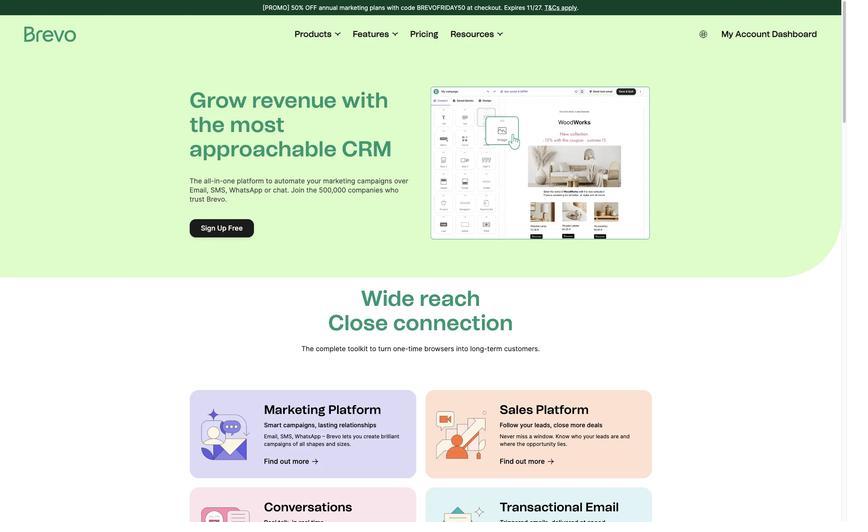 Task type: locate. For each thing, give the bounding box(es) containing it.
1 vertical spatial campaigns
[[264, 440, 292, 447]]

1 horizontal spatial who
[[572, 433, 582, 439]]

the all-in-one platform to automate your marketing campaigns over email, sms, whatsapp or chat. join the 500,000 companies who trust brevo.
[[190, 177, 409, 203]]

lies.
[[558, 440, 568, 447]]

resources
[[451, 29, 494, 39]]

to up or at the left of the page
[[266, 177, 273, 185]]

2 horizontal spatial the
[[517, 440, 526, 447]]

0 horizontal spatial find out more
[[264, 457, 309, 465]]

wide
[[361, 286, 415, 311]]

0 horizontal spatial whatsapp
[[229, 186, 263, 194]]

whatsapp
[[229, 186, 263, 194], [295, 433, 321, 439]]

email, down smart
[[264, 433, 279, 439]]

find out more for marketing
[[264, 457, 309, 465]]

0 vertical spatial the
[[190, 177, 202, 185]]

1 horizontal spatial find out more
[[500, 457, 545, 465]]

0 horizontal spatial to
[[266, 177, 273, 185]]

with inside grow revenue with the most approachable crm
[[342, 88, 389, 113]]

0 vertical spatial to
[[266, 177, 273, 185]]

1 find from the left
[[264, 457, 278, 465]]

marketing
[[264, 402, 326, 417]]

platform
[[237, 177, 264, 185]]

marketing platform
[[264, 402, 382, 417]]

0 vertical spatial your
[[307, 177, 321, 185]]

the inside the all-in-one platform to automate your marketing campaigns over email, sms, whatsapp or chat. join the 500,000 companies who trust brevo.
[[190, 177, 202, 185]]

1 vertical spatial the
[[307, 186, 317, 194]]

0 horizontal spatial who
[[385, 186, 399, 194]]

2 platform from the left
[[536, 402, 589, 417]]

sms, up of
[[281, 433, 294, 439]]

0 horizontal spatial platform
[[329, 402, 382, 417]]

whatsapp up all
[[295, 433, 321, 439]]

1 platform from the left
[[329, 402, 382, 417]]

1 vertical spatial email,
[[264, 433, 279, 439]]

your
[[307, 177, 321, 185], [520, 421, 533, 429], [584, 433, 595, 439]]

find out more for sales
[[500, 457, 545, 465]]

campaigns up companies
[[358, 177, 393, 185]]

your down "deals"
[[584, 433, 595, 439]]

close
[[554, 421, 569, 429]]

0 vertical spatial who
[[385, 186, 399, 194]]

t&cs
[[545, 4, 560, 11]]

2 vertical spatial the
[[517, 440, 526, 447]]

0 horizontal spatial the
[[190, 112, 225, 137]]

turn
[[379, 345, 392, 353]]

1 vertical spatial and
[[326, 440, 336, 447]]

to left turn
[[370, 345, 377, 353]]

marketing left the 'plans'
[[340, 4, 368, 11]]

the left all-
[[190, 177, 202, 185]]

checkout.
[[475, 4, 503, 11]]

your up 500,000
[[307, 177, 321, 185]]

transactional
[[500, 500, 583, 514]]

1 horizontal spatial sms,
[[281, 433, 294, 439]]

home hero image image
[[199, 407, 252, 461], [435, 407, 488, 461], [199, 505, 252, 522], [435, 505, 488, 522]]

in-
[[214, 177, 223, 185]]

the
[[190, 112, 225, 137], [307, 186, 317, 194], [517, 440, 526, 447]]

1 vertical spatial who
[[572, 433, 582, 439]]

2 horizontal spatial your
[[584, 433, 595, 439]]

whatsapp down platform
[[229, 186, 263, 194]]

0 horizontal spatial email,
[[190, 186, 209, 194]]

more for sales platform
[[529, 457, 545, 465]]

0 vertical spatial whatsapp
[[229, 186, 263, 194]]

sales platform
[[500, 402, 589, 417]]

1 out from the left
[[280, 457, 291, 465]]

deals
[[587, 421, 603, 429]]

your inside the all-in-one platform to automate your marketing campaigns over email, sms, whatsapp or chat. join the 500,000 companies who trust brevo.
[[307, 177, 321, 185]]

connection
[[393, 310, 514, 335]]

1 vertical spatial whatsapp
[[295, 433, 321, 439]]

platform for sales platform
[[536, 402, 589, 417]]

[promo]
[[263, 4, 290, 11]]

features link
[[353, 29, 398, 40]]

campaigns inside email, sms, whatsapp – brevo lets you create brilliant campaigns of all shapes and sizes.
[[264, 440, 292, 447]]

0 horizontal spatial find
[[264, 457, 278, 465]]

sign up free button
[[190, 219, 254, 238]]

more right close
[[571, 421, 586, 429]]

more for marketing platform
[[293, 457, 309, 465]]

more
[[571, 421, 586, 429], [293, 457, 309, 465], [529, 457, 545, 465]]

miss
[[517, 433, 528, 439]]

most
[[230, 112, 285, 137]]

the
[[190, 177, 202, 185], [302, 345, 314, 353]]

lets
[[343, 433, 352, 439]]

off
[[306, 4, 317, 11]]

up
[[217, 224, 227, 232]]

the inside never miss a window. know who your leads are and where the opportunity lies.
[[517, 440, 526, 447]]

approachable
[[190, 136, 337, 162]]

1 horizontal spatial and
[[621, 433, 630, 439]]

t&cs apply link
[[545, 3, 578, 12]]

lasting
[[318, 421, 338, 429]]

code
[[401, 4, 416, 11]]

–
[[323, 433, 325, 439]]

0 horizontal spatial the
[[190, 177, 202, 185]]

find out more down where
[[500, 457, 545, 465]]

who down over
[[385, 186, 399, 194]]

1 horizontal spatial out
[[516, 457, 527, 465]]

smart
[[264, 421, 282, 429]]

campaigns inside the all-in-one platform to automate your marketing campaigns over email, sms, whatsapp or chat. join the 500,000 companies who trust brevo.
[[358, 177, 393, 185]]

home hero image image inside conversations link
[[199, 505, 252, 522]]

whatsapp inside email, sms, whatsapp – brevo lets you create brilliant campaigns of all shapes and sizes.
[[295, 433, 321, 439]]

more down 'opportunity'
[[529, 457, 545, 465]]

1 horizontal spatial more
[[529, 457, 545, 465]]

campaigns left of
[[264, 440, 292, 447]]

0 horizontal spatial sms,
[[211, 186, 227, 194]]

leads,
[[535, 421, 552, 429]]

your inside never miss a window. know who your leads are and where the opportunity lies.
[[584, 433, 595, 439]]

2 find from the left
[[500, 457, 514, 465]]

marketing up 500,000
[[323, 177, 356, 185]]

button image
[[700, 30, 708, 38]]

and inside never miss a window. know who your leads are and where the opportunity lies.
[[621, 433, 630, 439]]

who right know
[[572, 433, 582, 439]]

who inside the all-in-one platform to automate your marketing campaigns over email, sms, whatsapp or chat. join the 500,000 companies who trust brevo.
[[385, 186, 399, 194]]

campaigns for of
[[264, 440, 292, 447]]

1 vertical spatial sms,
[[281, 433, 294, 439]]

platform
[[329, 402, 382, 417], [536, 402, 589, 417]]

customers.
[[505, 345, 540, 353]]

0 horizontal spatial your
[[307, 177, 321, 185]]

out
[[280, 457, 291, 465], [516, 457, 527, 465]]

the inside grow revenue with the most approachable crm
[[190, 112, 225, 137]]

sales
[[500, 402, 534, 417]]

platform up relationships
[[329, 402, 382, 417]]

features
[[353, 29, 389, 39]]

1 horizontal spatial platform
[[536, 402, 589, 417]]

2 horizontal spatial more
[[571, 421, 586, 429]]

1 vertical spatial your
[[520, 421, 533, 429]]

1 find out more from the left
[[264, 457, 309, 465]]

opportunity
[[527, 440, 556, 447]]

expires
[[505, 4, 526, 11]]

shapes
[[307, 440, 325, 447]]

resources link
[[451, 29, 504, 40]]

platform up close
[[536, 402, 589, 417]]

smart campaigns, lasting relationships
[[264, 421, 377, 429]]

find down smart
[[264, 457, 278, 465]]

email
[[586, 500, 620, 514]]

pricing link
[[411, 29, 439, 40]]

browsers
[[425, 345, 455, 353]]

sizes.
[[337, 440, 351, 447]]

brevo
[[327, 433, 341, 439]]

2 vertical spatial your
[[584, 433, 595, 439]]

marketing
[[340, 4, 368, 11], [323, 177, 356, 185]]

and right are
[[621, 433, 630, 439]]

1 vertical spatial the
[[302, 345, 314, 353]]

1 horizontal spatial find
[[500, 457, 514, 465]]

apply
[[562, 4, 578, 11]]

0 vertical spatial and
[[621, 433, 630, 439]]

campaigns
[[358, 177, 393, 185], [264, 440, 292, 447]]

find out more down of
[[264, 457, 309, 465]]

the complete toolkit to turn one-time browsers into long-term customers.
[[302, 345, 540, 353]]

companies
[[348, 186, 383, 194]]

and
[[621, 433, 630, 439], [326, 440, 336, 447]]

products link
[[295, 29, 341, 40]]

1 horizontal spatial whatsapp
[[295, 433, 321, 439]]

your up a
[[520, 421, 533, 429]]

and down brevo
[[326, 440, 336, 447]]

time
[[409, 345, 423, 353]]

0 horizontal spatial more
[[293, 457, 309, 465]]

1 horizontal spatial the
[[302, 345, 314, 353]]

2 out from the left
[[516, 457, 527, 465]]

where
[[500, 440, 516, 447]]

0 vertical spatial email,
[[190, 186, 209, 194]]

sms, down in-
[[211, 186, 227, 194]]

1 horizontal spatial campaigns
[[358, 177, 393, 185]]

1 horizontal spatial the
[[307, 186, 317, 194]]

of
[[293, 440, 298, 447]]

find
[[264, 457, 278, 465], [500, 457, 514, 465]]

find down where
[[500, 457, 514, 465]]

1 horizontal spatial email,
[[264, 433, 279, 439]]

to inside the all-in-one platform to automate your marketing campaigns over email, sms, whatsapp or chat. join the 500,000 companies who trust brevo.
[[266, 177, 273, 185]]

0 horizontal spatial and
[[326, 440, 336, 447]]

0 vertical spatial sms,
[[211, 186, 227, 194]]

all
[[300, 440, 305, 447]]

500,000
[[319, 186, 346, 194]]

1 vertical spatial with
[[342, 88, 389, 113]]

0 vertical spatial the
[[190, 112, 225, 137]]

sms,
[[211, 186, 227, 194], [281, 433, 294, 439]]

0 horizontal spatial out
[[280, 457, 291, 465]]

1 vertical spatial marketing
[[323, 177, 356, 185]]

out for marketing
[[280, 457, 291, 465]]

2 find out more from the left
[[500, 457, 545, 465]]

0 horizontal spatial campaigns
[[264, 440, 292, 447]]

the left complete
[[302, 345, 314, 353]]

more down all
[[293, 457, 309, 465]]

0 vertical spatial campaigns
[[358, 177, 393, 185]]

1 horizontal spatial to
[[370, 345, 377, 353]]

find for marketing platform
[[264, 457, 278, 465]]

email,
[[190, 186, 209, 194], [264, 433, 279, 439]]

email, up trust
[[190, 186, 209, 194]]

who
[[385, 186, 399, 194], [572, 433, 582, 439]]

1 vertical spatial to
[[370, 345, 377, 353]]



Task type: describe. For each thing, give the bounding box(es) containing it.
relationships
[[339, 421, 377, 429]]

follow
[[500, 421, 519, 429]]

email, inside the all-in-one platform to automate your marketing campaigns over email, sms, whatsapp or chat. join the 500,000 companies who trust brevo.
[[190, 186, 209, 194]]

long-
[[471, 345, 488, 353]]

leads
[[596, 433, 610, 439]]

never miss a window. know who your leads are and where the opportunity lies.
[[500, 433, 630, 447]]

sign
[[201, 224, 216, 232]]

crm
[[342, 136, 392, 162]]

marketing inside the all-in-one platform to automate your marketing campaigns over email, sms, whatsapp or chat. join the 500,000 companies who trust brevo.
[[323, 177, 356, 185]]

[promo] 50% off annual marketing plans with code brevofriday50 at checkout. expires 11/27. t&cs apply .
[[263, 4, 579, 11]]

over
[[394, 177, 409, 185]]

my account dashboard
[[722, 29, 818, 39]]

conversations link
[[190, 487, 417, 522]]

find for sales platform
[[500, 457, 514, 465]]

transactional email link
[[426, 487, 652, 522]]

one-
[[393, 345, 409, 353]]

sign up free
[[201, 224, 243, 232]]

follow your leads, close more deals
[[500, 421, 603, 429]]

never
[[500, 433, 515, 439]]

sms, inside the all-in-one platform to automate your marketing campaigns over email, sms, whatsapp or chat. join the 500,000 companies who trust brevo.
[[211, 186, 227, 194]]

platform for marketing platform
[[329, 402, 382, 417]]

products
[[295, 29, 332, 39]]

whatsapp inside the all-in-one platform to automate your marketing campaigns over email, sms, whatsapp or chat. join the 500,000 companies who trust brevo.
[[229, 186, 263, 194]]

trust
[[190, 195, 205, 203]]

pricing
[[411, 29, 439, 39]]

window.
[[534, 433, 555, 439]]

dashboard
[[773, 29, 818, 39]]

my account dashboard link
[[722, 29, 818, 40]]

chat.
[[273, 186, 289, 194]]

and inside email, sms, whatsapp – brevo lets you create brilliant campaigns of all shapes and sizes.
[[326, 440, 336, 447]]

1 horizontal spatial your
[[520, 421, 533, 429]]

conversations
[[264, 500, 352, 514]]

automate
[[275, 177, 305, 185]]

toolkit
[[348, 345, 368, 353]]

grow revenue with the most approachable crm
[[190, 88, 392, 162]]

create
[[364, 433, 380, 439]]

wide reach close connection
[[329, 286, 514, 335]]

the inside the all-in-one platform to automate your marketing campaigns over email, sms, whatsapp or chat. join the 500,000 companies who trust brevo.
[[307, 186, 317, 194]]

free
[[228, 224, 243, 232]]

50%
[[291, 4, 304, 11]]

a
[[530, 433, 533, 439]]

brilliant
[[381, 433, 400, 439]]

all-
[[204, 177, 214, 185]]

the for the complete toolkit to turn one-time browsers into long-term customers.
[[302, 345, 314, 353]]

transactional email
[[500, 500, 620, 514]]

my
[[722, 29, 734, 39]]

sms, inside email, sms, whatsapp – brevo lets you create brilliant campaigns of all shapes and sizes.
[[281, 433, 294, 439]]

one
[[223, 177, 235, 185]]

reach
[[420, 286, 481, 311]]

who inside never miss a window. know who your leads are and where the opportunity lies.
[[572, 433, 582, 439]]

.
[[578, 4, 579, 11]]

term
[[488, 345, 503, 353]]

campaigns for over
[[358, 177, 393, 185]]

account
[[736, 29, 771, 39]]

complete
[[316, 345, 346, 353]]

or
[[265, 186, 271, 194]]

at
[[467, 4, 473, 11]]

campaigns,
[[283, 421, 317, 429]]

the for the all-in-one platform to automate your marketing campaigns over email, sms, whatsapp or chat. join the 500,000 companies who trust brevo.
[[190, 177, 202, 185]]

know
[[556, 433, 570, 439]]

out for sales
[[516, 457, 527, 465]]

brevo image
[[24, 27, 76, 42]]

home hero image image inside transactional email link
[[435, 505, 488, 522]]

0 vertical spatial with
[[387, 4, 399, 11]]

brevo.
[[207, 195, 227, 203]]

close
[[329, 310, 388, 335]]

email, sms, whatsapp – brevo lets you create brilliant campaigns of all shapes and sizes.
[[264, 433, 400, 447]]

email, inside email, sms, whatsapp – brevo lets you create brilliant campaigns of all shapes and sizes.
[[264, 433, 279, 439]]

plans
[[370, 4, 385, 11]]

grow
[[190, 88, 247, 113]]

brevofriday50
[[417, 4, 466, 11]]

annual
[[319, 4, 338, 11]]

0 vertical spatial marketing
[[340, 4, 368, 11]]

are
[[611, 433, 619, 439]]

join
[[291, 186, 305, 194]]

11/27.
[[527, 4, 543, 11]]



Task type: vqa. For each thing, say whether or not it's contained in the screenshot.
the using
no



